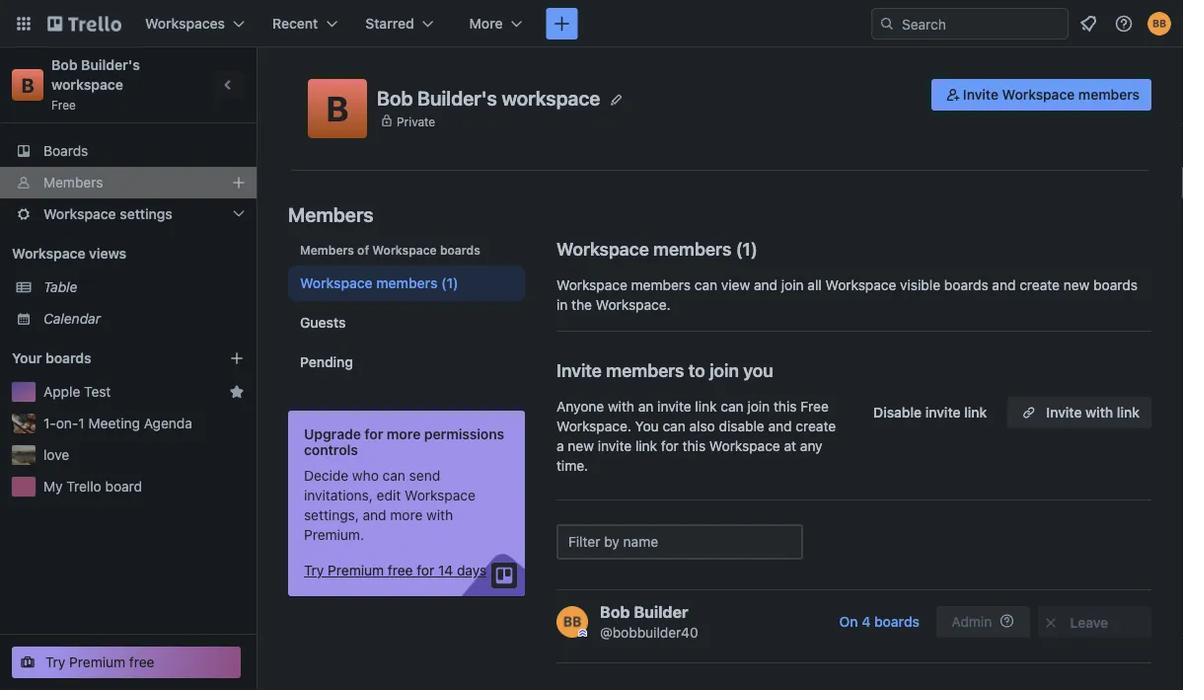 Task type: vqa. For each thing, say whether or not it's contained in the screenshot.
the bottom "4"
no



Task type: describe. For each thing, give the bounding box(es) containing it.
workspace members can view and join all workspace visible boards and create new boards in the workspace.
[[557, 277, 1138, 313]]

(
[[736, 238, 743, 259]]

admin
[[952, 614, 993, 630]]

link inside button
[[965, 404, 988, 421]]

invite for invite members to join you
[[557, 359, 602, 381]]

workspace views
[[12, 245, 126, 262]]

the
[[572, 297, 592, 313]]

bob builder @bobbuilder40
[[600, 603, 699, 641]]

builder's for bob builder's workspace free
[[81, 57, 140, 73]]

b link
[[12, 69, 43, 101]]

0 vertical spatial this
[[774, 398, 797, 415]]

can inside workspace members can view and join all workspace visible boards and create new boards in the workspace.
[[695, 277, 718, 293]]

visible
[[901, 277, 941, 293]]

(1)
[[441, 275, 459, 291]]

also
[[690, 418, 716, 434]]

disable
[[874, 404, 922, 421]]

workspace settings
[[43, 206, 173, 222]]

invite inside button
[[926, 404, 961, 421]]

@bobbuilder40
[[600, 625, 699, 641]]

starred button
[[354, 8, 446, 39]]

my
[[43, 478, 63, 495]]

4
[[862, 614, 871, 630]]

starred
[[366, 15, 414, 32]]

open information menu image
[[1115, 14, 1135, 34]]

my trello board link
[[43, 477, 245, 497]]

bob builder's workspace link
[[51, 57, 144, 93]]

members link
[[0, 167, 257, 198]]

link inside button
[[1118, 404, 1141, 421]]

1-
[[43, 415, 56, 432]]

sm image for leave link on the bottom right of the page
[[1042, 613, 1062, 633]]

1 vertical spatial workspace members
[[300, 275, 438, 291]]

1-on-1 meeting agenda
[[43, 415, 192, 432]]

new inside workspace members can view and join all workspace visible boards and create new boards in the workspace.
[[1064, 277, 1091, 293]]

0 vertical spatial more
[[387, 426, 421, 442]]

disable invite link button
[[862, 397, 1000, 429]]

calendar link
[[43, 309, 245, 329]]

create inside anyone with an invite link can join this free workspace. you can also disable and create a new invite link for this workspace at any time.
[[796, 418, 837, 434]]

try for try premium free for 14 days
[[304, 562, 324, 579]]

apple
[[43, 384, 80, 400]]

recent button
[[261, 8, 350, 39]]

your
[[12, 350, 42, 366]]

upgrade for more permissions controls decide who can send invitations, edit workspace settings, and more with premium.
[[304, 426, 505, 543]]

premium for try premium free for 14 days
[[328, 562, 384, 579]]

for inside upgrade for more permissions controls decide who can send invitations, edit workspace settings, and more with premium.
[[365, 426, 383, 442]]

1 horizontal spatial 1
[[743, 238, 751, 259]]

1 horizontal spatial workspace members
[[557, 238, 732, 259]]

apple test link
[[43, 382, 221, 402]]

premium.
[[304, 527, 364, 543]]

on-
[[56, 415, 78, 432]]

with for anyone
[[608, 398, 635, 415]]

free for try premium free
[[129, 654, 155, 670]]

join inside anyone with an invite link can join this free workspace. you can also disable and create a new invite link for this workspace at any time.
[[748, 398, 770, 415]]

upgrade
[[304, 426, 361, 442]]

all
[[808, 277, 822, 293]]

of
[[358, 243, 369, 257]]

1 inside 'link'
[[78, 415, 85, 432]]

with for invite
[[1086, 404, 1114, 421]]

leave
[[1071, 615, 1109, 631]]

calendar
[[43, 311, 101, 327]]

for inside button
[[417, 562, 435, 579]]

who
[[352, 468, 379, 484]]

1 vertical spatial members
[[288, 202, 374, 226]]

workspace inside upgrade for more permissions controls decide who can send invitations, edit workspace settings, and more with premium.
[[405, 487, 476, 504]]

back to home image
[[47, 8, 121, 39]]

workspace inside popup button
[[43, 206, 116, 222]]

builder's for bob builder's workspace
[[418, 86, 498, 109]]

an
[[639, 398, 654, 415]]

on
[[840, 614, 859, 630]]

love
[[43, 447, 69, 463]]

1 vertical spatial more
[[390, 507, 423, 523]]

a
[[557, 438, 564, 454]]

views
[[89, 245, 126, 262]]

table
[[43, 279, 77, 295]]

new inside anyone with an invite link can join this free workspace. you can also disable and create a new invite link for this workspace at any time.
[[568, 438, 594, 454]]

invite with link button
[[1008, 397, 1152, 429]]

for inside anyone with an invite link can join this free workspace. you can also disable and create a new invite link for this workspace at any time.
[[662, 438, 679, 454]]

boards link
[[0, 135, 257, 167]]

try for try premium free
[[45, 654, 66, 670]]

bob for bob builder @bobbuilder40
[[600, 603, 630, 622]]

invite with link
[[1047, 404, 1141, 421]]

at
[[785, 438, 797, 454]]

bob builder's workspace
[[377, 86, 601, 109]]

recent
[[273, 15, 318, 32]]

to
[[689, 359, 706, 381]]

edit
[[377, 487, 401, 504]]

workspaces button
[[133, 8, 257, 39]]

invite workspace members button
[[932, 79, 1152, 111]]

admin button
[[937, 606, 1031, 638]]

invitations,
[[304, 487, 373, 504]]

try premium free for 14 days
[[304, 562, 487, 579]]

b for b button
[[326, 88, 349, 129]]

in
[[557, 297, 568, 313]]

your boards
[[12, 350, 91, 366]]

test
[[84, 384, 111, 400]]

workspace. inside anyone with an invite link can join this free workspace. you can also disable and create a new invite link for this workspace at any time.
[[557, 418, 632, 434]]

on 4 boards link
[[831, 606, 929, 638]]

pending link
[[288, 345, 525, 380]]

0 horizontal spatial this
[[683, 438, 706, 454]]

workspace for bob builder's workspace free
[[51, 77, 123, 93]]

members inside workspace members can view and join all workspace visible boards and create new boards in the workspace.
[[632, 277, 691, 293]]

private
[[397, 114, 436, 128]]

your boards with 4 items element
[[12, 347, 199, 370]]

time.
[[557, 458, 589, 474]]

disable invite link
[[874, 404, 988, 421]]

create inside workspace members can view and join all workspace visible boards and create new boards in the workspace.
[[1020, 277, 1061, 293]]

b button
[[308, 79, 367, 138]]

and inside anyone with an invite link can join this free workspace. you can also disable and create a new invite link for this workspace at any time.
[[769, 418, 793, 434]]

more
[[470, 15, 503, 32]]

can right you
[[663, 418, 686, 434]]



Task type: locate. For each thing, give the bounding box(es) containing it.
settings,
[[304, 507, 359, 523]]

0 horizontal spatial join
[[710, 359, 740, 381]]

14
[[438, 562, 453, 579]]

1 horizontal spatial invite
[[658, 398, 692, 415]]

members
[[1079, 86, 1141, 103], [654, 238, 732, 259], [377, 275, 438, 291], [632, 277, 691, 293], [607, 359, 685, 381]]

0 vertical spatial workspace members
[[557, 238, 732, 259]]

premium for try premium free
[[69, 654, 126, 670]]

0 vertical spatial sm image
[[944, 85, 964, 105]]

with inside button
[[1086, 404, 1114, 421]]

controls
[[304, 442, 358, 458]]

members down members of workspace boards at top
[[377, 275, 438, 291]]

try inside button
[[304, 562, 324, 579]]

invite
[[964, 86, 999, 103], [557, 359, 602, 381], [1047, 404, 1083, 421]]

1 horizontal spatial join
[[748, 398, 770, 415]]

1 vertical spatial free
[[801, 398, 829, 415]]

members up an
[[607, 359, 685, 381]]

free right b link
[[51, 98, 76, 112]]

1 horizontal spatial free
[[388, 562, 413, 579]]

0 horizontal spatial workspace
[[51, 77, 123, 93]]

bob for bob builder's workspace
[[377, 86, 413, 109]]

1 up view
[[743, 238, 751, 259]]

guests link
[[288, 305, 525, 341]]

Search field
[[896, 9, 1068, 39]]

0 horizontal spatial sm image
[[944, 85, 964, 105]]

switch to… image
[[14, 14, 34, 34]]

bob inside bob builder's workspace free
[[51, 57, 78, 73]]

0 horizontal spatial try
[[45, 654, 66, 670]]

1 horizontal spatial bob
[[377, 86, 413, 109]]

leave link
[[1039, 606, 1152, 638]]

0 horizontal spatial bob
[[51, 57, 78, 73]]

1
[[743, 238, 751, 259], [78, 415, 85, 432]]

with inside upgrade for more permissions controls decide who can send invitations, edit workspace settings, and more with premium.
[[427, 507, 453, 523]]

1 horizontal spatial with
[[608, 398, 635, 415]]

1 horizontal spatial workspace
[[502, 86, 601, 109]]

workspace inside button
[[1003, 86, 1076, 103]]

0 vertical spatial members
[[43, 174, 103, 191]]

1 vertical spatial try
[[45, 654, 66, 670]]

0 vertical spatial join
[[782, 277, 804, 293]]

decide
[[304, 468, 349, 484]]

1 vertical spatial sm image
[[1042, 613, 1062, 633]]

boards
[[43, 143, 88, 159]]

0 vertical spatial try
[[304, 562, 324, 579]]

pending
[[300, 354, 353, 370]]

0 horizontal spatial workspace members
[[300, 275, 438, 291]]

1 horizontal spatial try
[[304, 562, 324, 579]]

workspace down create board or workspace icon
[[502, 86, 601, 109]]

members
[[43, 174, 103, 191], [288, 202, 374, 226], [300, 243, 354, 257]]

invite down anyone
[[598, 438, 632, 454]]

and right visible on the top
[[993, 277, 1017, 293]]

members left the of
[[300, 243, 354, 257]]

0 horizontal spatial new
[[568, 438, 594, 454]]

workspaces
[[145, 15, 225, 32]]

0 vertical spatial new
[[1064, 277, 1091, 293]]

bob builder's workspace free
[[51, 57, 144, 112]]

0 horizontal spatial create
[[796, 418, 837, 434]]

2 horizontal spatial invite
[[926, 404, 961, 421]]

members down boards
[[43, 174, 103, 191]]

this
[[774, 398, 797, 415], [683, 438, 706, 454]]

invite right an
[[658, 398, 692, 415]]

1 vertical spatial this
[[683, 438, 706, 454]]

1 vertical spatial builder's
[[418, 86, 498, 109]]

more
[[387, 426, 421, 442], [390, 507, 423, 523]]

can up disable
[[721, 398, 744, 415]]

0 notifications image
[[1077, 12, 1101, 36]]

workspace right b link
[[51, 77, 123, 93]]

invite workspace members
[[964, 86, 1141, 103]]

b left private
[[326, 88, 349, 129]]

search image
[[880, 16, 896, 32]]

b down switch to… image on the left top of the page
[[21, 73, 34, 96]]

1 horizontal spatial free
[[801, 398, 829, 415]]

0 horizontal spatial invite
[[557, 359, 602, 381]]

you
[[636, 418, 659, 434]]

workspace navigation collapse icon image
[[215, 71, 243, 99]]

1 vertical spatial free
[[129, 654, 155, 670]]

trello
[[66, 478, 101, 495]]

create board or workspace image
[[552, 14, 572, 34]]

workspace members down the of
[[300, 275, 438, 291]]

1 vertical spatial create
[[796, 418, 837, 434]]

invite for invite with link
[[1047, 404, 1083, 421]]

invite right disable
[[926, 404, 961, 421]]

builder's inside bob builder's workspace free
[[81, 57, 140, 73]]

members of workspace boards
[[300, 243, 481, 257]]

1 horizontal spatial for
[[417, 562, 435, 579]]

permissions
[[424, 426, 505, 442]]

0 horizontal spatial free
[[129, 654, 155, 670]]

1 vertical spatial bob
[[377, 86, 413, 109]]

try premium free button
[[12, 647, 241, 678]]

join
[[782, 277, 804, 293], [710, 359, 740, 381], [748, 398, 770, 415]]

1 vertical spatial invite
[[557, 359, 602, 381]]

bob
[[51, 57, 78, 73], [377, 86, 413, 109], [600, 603, 630, 622]]

join left all at right top
[[782, 277, 804, 293]]

send
[[409, 468, 441, 484]]

workspace inside anyone with an invite link can join this free workspace. you can also disable and create a new invite link for this workspace at any time.
[[710, 438, 781, 454]]

0 horizontal spatial invite
[[598, 438, 632, 454]]

0 vertical spatial premium
[[328, 562, 384, 579]]

try premium free for 14 days button
[[304, 561, 487, 581]]

0 horizontal spatial for
[[365, 426, 383, 442]]

days
[[457, 562, 487, 579]]

sm image left the "leave"
[[1042, 613, 1062, 633]]

and
[[754, 277, 778, 293], [993, 277, 1017, 293], [769, 418, 793, 434], [363, 507, 387, 523]]

this up at
[[774, 398, 797, 415]]

2 vertical spatial bob
[[600, 603, 630, 622]]

Filter by name text field
[[557, 524, 804, 560]]

b for b link
[[21, 73, 34, 96]]

board
[[105, 478, 142, 495]]

starred icon image
[[229, 384, 245, 400]]

on 4 boards
[[840, 614, 920, 630]]

free up any
[[801, 398, 829, 415]]

bob right b link
[[51, 57, 78, 73]]

1 horizontal spatial this
[[774, 398, 797, 415]]

my trello board
[[43, 478, 142, 495]]

join up disable
[[748, 398, 770, 415]]

bob for bob builder's workspace free
[[51, 57, 78, 73]]

0 vertical spatial invite
[[964, 86, 999, 103]]

1 vertical spatial 1
[[78, 415, 85, 432]]

workspace inside bob builder's workspace free
[[51, 77, 123, 93]]

more button
[[458, 8, 535, 39]]

premium inside button
[[328, 562, 384, 579]]

bob builder (bobbuilder40) image
[[1148, 12, 1172, 36]]

1 vertical spatial join
[[710, 359, 740, 381]]

1 vertical spatial new
[[568, 438, 594, 454]]

add board image
[[229, 351, 245, 366]]

you
[[744, 359, 774, 381]]

members inside button
[[1079, 86, 1141, 103]]

join right to
[[710, 359, 740, 381]]

invite
[[658, 398, 692, 415], [926, 404, 961, 421], [598, 438, 632, 454]]

and up at
[[769, 418, 793, 434]]

members up the of
[[288, 202, 374, 226]]

)
[[751, 238, 758, 259]]

this member is an admin of this workspace. image
[[579, 629, 588, 638]]

sm image inside the invite workspace members button
[[944, 85, 964, 105]]

view
[[722, 277, 751, 293]]

agenda
[[144, 415, 192, 432]]

0 horizontal spatial with
[[427, 507, 453, 523]]

members left view
[[632, 277, 691, 293]]

link
[[696, 398, 717, 415], [965, 404, 988, 421], [1118, 404, 1141, 421], [636, 438, 658, 454]]

can left view
[[695, 277, 718, 293]]

1 horizontal spatial create
[[1020, 277, 1061, 293]]

1 horizontal spatial b
[[326, 88, 349, 129]]

2 vertical spatial invite
[[1047, 404, 1083, 421]]

invite members to join you
[[557, 359, 774, 381]]

0 horizontal spatial 1
[[78, 415, 85, 432]]

workspace. down anyone
[[557, 418, 632, 434]]

1 horizontal spatial sm image
[[1042, 613, 1062, 633]]

members down 'open information menu' image at top right
[[1079, 86, 1141, 103]]

free inside bob builder's workspace free
[[51, 98, 76, 112]]

b inside b button
[[326, 88, 349, 129]]

0 vertical spatial bob
[[51, 57, 78, 73]]

free inside try premium free button
[[129, 654, 155, 670]]

sm image inside leave link
[[1042, 613, 1062, 633]]

invite inside button
[[1047, 404, 1083, 421]]

1 right 1-
[[78, 415, 85, 432]]

this down the also
[[683, 438, 706, 454]]

can up edit
[[383, 468, 406, 484]]

1 vertical spatial premium
[[69, 654, 126, 670]]

and down edit
[[363, 507, 387, 523]]

0 horizontal spatial premium
[[69, 654, 126, 670]]

0 vertical spatial create
[[1020, 277, 1061, 293]]

0 vertical spatial workspace.
[[596, 297, 671, 313]]

free inside try premium free for 14 days button
[[388, 562, 413, 579]]

1 horizontal spatial new
[[1064, 277, 1091, 293]]

workspace. right the
[[596, 297, 671, 313]]

love link
[[43, 445, 245, 465]]

workspace. inside workspace members can view and join all workspace visible boards and create new boards in the workspace.
[[596, 297, 671, 313]]

builder
[[634, 603, 689, 622]]

1 horizontal spatial invite
[[964, 86, 999, 103]]

1 vertical spatial workspace.
[[557, 418, 632, 434]]

apple test
[[43, 384, 111, 400]]

workspace
[[51, 77, 123, 93], [502, 86, 601, 109]]

builder's down back to home image
[[81, 57, 140, 73]]

0 vertical spatial 1
[[743, 238, 751, 259]]

settings
[[120, 206, 173, 222]]

workspace
[[1003, 86, 1076, 103], [43, 206, 116, 222], [557, 238, 650, 259], [373, 243, 437, 257], [12, 245, 85, 262], [300, 275, 373, 291], [557, 277, 628, 293], [826, 277, 897, 293], [710, 438, 781, 454], [405, 487, 476, 504]]

for
[[365, 426, 383, 442], [662, 438, 679, 454], [417, 562, 435, 579]]

1 horizontal spatial builder's
[[418, 86, 498, 109]]

invite for invite workspace members
[[964, 86, 999, 103]]

2 horizontal spatial join
[[782, 277, 804, 293]]

sm image for the invite workspace members button
[[944, 85, 964, 105]]

2 horizontal spatial with
[[1086, 404, 1114, 421]]

0 horizontal spatial free
[[51, 98, 76, 112]]

meeting
[[88, 415, 140, 432]]

0 horizontal spatial builder's
[[81, 57, 140, 73]]

0 vertical spatial free
[[388, 562, 413, 579]]

0 vertical spatial builder's
[[81, 57, 140, 73]]

members left "("
[[654, 238, 732, 259]]

2 vertical spatial join
[[748, 398, 770, 415]]

new
[[1064, 277, 1091, 293], [568, 438, 594, 454]]

and right view
[[754, 277, 778, 293]]

invite inside button
[[964, 86, 999, 103]]

more down edit
[[390, 507, 423, 523]]

primary element
[[0, 0, 1184, 47]]

premium inside button
[[69, 654, 126, 670]]

disable
[[719, 418, 765, 434]]

bob up @bobbuilder40
[[600, 603, 630, 622]]

bob up private
[[377, 86, 413, 109]]

workspace settings button
[[0, 198, 257, 230]]

can inside upgrade for more permissions controls decide who can send invitations, edit workspace settings, and more with premium.
[[383, 468, 406, 484]]

b inside b link
[[21, 73, 34, 96]]

create
[[1020, 277, 1061, 293], [796, 418, 837, 434]]

any
[[801, 438, 823, 454]]

workspace.
[[596, 297, 671, 313], [557, 418, 632, 434]]

and inside upgrade for more permissions controls decide who can send invitations, edit workspace settings, and more with premium.
[[363, 507, 387, 523]]

bob inside bob builder @bobbuilder40
[[600, 603, 630, 622]]

sm image down search field
[[944, 85, 964, 105]]

builder's up private
[[418, 86, 498, 109]]

1 horizontal spatial premium
[[328, 562, 384, 579]]

workspace members up the
[[557, 238, 732, 259]]

0 horizontal spatial b
[[21, 73, 34, 96]]

2 horizontal spatial invite
[[1047, 404, 1083, 421]]

table link
[[43, 277, 245, 297]]

builder's
[[81, 57, 140, 73], [418, 86, 498, 109]]

free for try premium free for 14 days
[[388, 562, 413, 579]]

try inside button
[[45, 654, 66, 670]]

( 1 )
[[736, 238, 758, 259]]

free inside anyone with an invite link can join this free workspace. you can also disable and create a new invite link for this workspace at any time.
[[801, 398, 829, 415]]

try
[[304, 562, 324, 579], [45, 654, 66, 670]]

with inside anyone with an invite link can join this free workspace. you can also disable and create a new invite link for this workspace at any time.
[[608, 398, 635, 415]]

workspace for bob builder's workspace
[[502, 86, 601, 109]]

with
[[608, 398, 635, 415], [1086, 404, 1114, 421], [427, 507, 453, 523]]

anyone with an invite link can join this free workspace. you can also disable and create a new invite link for this workspace at any time.
[[557, 398, 837, 474]]

2 horizontal spatial bob
[[600, 603, 630, 622]]

guests
[[300, 315, 346, 331]]

2 horizontal spatial for
[[662, 438, 679, 454]]

2 vertical spatial members
[[300, 243, 354, 257]]

try premium free
[[45, 654, 155, 670]]

premium
[[328, 562, 384, 579], [69, 654, 126, 670]]

0 vertical spatial free
[[51, 98, 76, 112]]

anyone
[[557, 398, 605, 415]]

workspace members
[[557, 238, 732, 259], [300, 275, 438, 291]]

join inside workspace members can view and join all workspace visible boards and create new boards in the workspace.
[[782, 277, 804, 293]]

more up send
[[387, 426, 421, 442]]

sm image
[[944, 85, 964, 105], [1042, 613, 1062, 633]]



